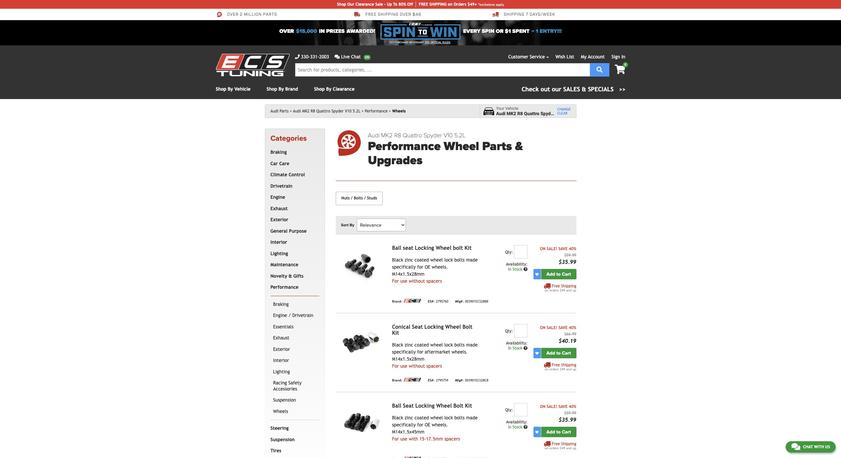 Task type: locate. For each thing, give the bounding box(es) containing it.
1 $59.99 from the top
[[565, 253, 577, 258]]

wheel inside audi mk2 r8 quattro spyder v10 5.2l performance wheel parts & upgrades
[[444, 139, 479, 154]]

1 horizontal spatial parts
[[482, 139, 512, 154]]

2 vertical spatial black
[[392, 415, 404, 421]]

0 vertical spatial save
[[559, 247, 568, 251]]

2 up from the top
[[573, 368, 577, 371]]

clearance
[[356, 2, 374, 7], [333, 86, 355, 92]]

mfg#: for conical seat locking wheel bolt kit
[[455, 379, 464, 382]]

1 vertical spatial braking
[[273, 302, 289, 307]]

0 vertical spatial wheels
[[392, 109, 406, 114]]

1 and from the top
[[566, 289, 572, 292]]

qty: for conical seat locking wheel bolt kit
[[505, 329, 513, 334]]

spyder inside the "your vehicle audi mk2 r8 quattro spyder v10 5.2l"
[[541, 111, 555, 116]]

3 qty: from the top
[[505, 408, 513, 413]]

/ for bolts
[[351, 196, 353, 201]]

free inside 'link'
[[366, 12, 377, 17]]

& for gifts
[[289, 273, 292, 279]]

sales & specials
[[564, 86, 614, 93]]

2 on sale!                         save 40% $59.99 $35.99 from the top
[[540, 405, 577, 423]]

v10 inside the "your vehicle audi mk2 r8 quattro spyder v10 5.2l"
[[556, 111, 565, 116]]

for inside black zinc coated wheel lock bolts made specifically for oe wheels. m14x1.5x45mm for use with 15-17.5mm spacers
[[392, 436, 399, 442]]

2 availability: from the top
[[506, 341, 528, 346]]

ball for ball seat locking wheel bolt kit
[[392, 403, 402, 409]]

0 vertical spatial zinc
[[405, 257, 413, 263]]

oe down ball seat locking wheel bolt kit link
[[425, 264, 431, 270]]

3 to from the top
[[557, 429, 561, 435]]

audi up 'upgrades'
[[368, 132, 380, 139]]

/ right nuts
[[351, 196, 353, 201]]

1 vertical spatial brand:
[[392, 379, 403, 382]]

3 sale! from the top
[[547, 405, 558, 409]]

3 add to cart button from the top
[[541, 427, 577, 437]]

1 vertical spatial specifically
[[392, 349, 416, 355]]

ball seat locking wheel bolt kit
[[392, 403, 472, 409]]

0 vertical spatial lighting
[[271, 251, 288, 256]]

shop
[[337, 2, 346, 7], [216, 86, 226, 92], [267, 86, 277, 92], [314, 86, 325, 92]]

lighting link up the safety
[[272, 366, 318, 378]]

exterior
[[271, 217, 289, 222], [273, 347, 290, 352]]

free
[[366, 12, 377, 17], [552, 284, 560, 289], [552, 363, 560, 368], [552, 442, 560, 447]]

suspension link down "accessories"
[[272, 395, 318, 406]]

1 up from the top
[[573, 289, 577, 292]]

wheels
[[392, 109, 406, 114], [273, 409, 288, 414]]

exterior link down essentials link
[[272, 344, 318, 355]]

zinc inside black zinc coated wheel lock bolts made specifically for oe wheels. m14x1.5x28mm for use without spacers
[[405, 257, 413, 263]]

suspension link down the steering
[[269, 434, 318, 446]]

0 vertical spatial chat
[[351, 54, 361, 59]]

wheel
[[431, 257, 443, 263], [431, 342, 443, 348], [431, 415, 443, 421]]

zinc down seat
[[405, 257, 413, 263]]

wheel inside black zinc coated wheel lock bolts made specifically for oe wheels. m14x1.5x28mm for use without spacers
[[431, 257, 443, 263]]

2 bolts from the top
[[455, 342, 465, 348]]

wheels. inside black zinc coated wheel lock bolts made specifically for oe wheels. m14x1.5x45mm for use with 15-17.5mm spacers
[[432, 422, 448, 428]]

2 oe from the top
[[425, 422, 431, 428]]

comments image left the live
[[335, 54, 340, 59]]

2 vertical spatial lock
[[445, 415, 453, 421]]

0 vertical spatial on sale!                         save 40% $59.99 $35.99
[[540, 247, 577, 265]]

1 vertical spatial add to cart button
[[541, 348, 577, 358]]

lock inside black zinc coated wheel lock bolts made specifically for oe wheels. m14x1.5x28mm for use without spacers
[[445, 257, 453, 263]]

on for conical seat locking wheel bolt kit
[[545, 368, 549, 371]]

general purpose
[[271, 228, 307, 234]]

lighting inside performance subcategories element
[[273, 369, 290, 375]]

availability: for ball seat locking wheel bolt kit
[[506, 262, 528, 267]]

2 vertical spatial qty:
[[505, 408, 513, 413]]

bolts down bolt
[[455, 257, 465, 263]]

exterior inside performance subcategories element
[[273, 347, 290, 352]]

coated inside black zinc coated wheel lock bolts made specifically for aftermarket wheels. m14x1.5x28mm for use without spacers
[[415, 342, 429, 348]]

question circle image for $40.19
[[524, 346, 528, 350]]

black inside black zinc coated wheel lock bolts made specifically for oe wheels. m14x1.5x45mm for use with 15-17.5mm spacers
[[392, 415, 404, 421]]

qty: for ball seat locking wheel bolt kit
[[505, 250, 513, 255]]

spin
[[482, 28, 495, 35]]

oe up 15-
[[425, 422, 431, 428]]

2 ball from the top
[[392, 403, 402, 409]]

spacers right 17.5mm
[[445, 436, 460, 442]]

kit for ball seat locking wheel bolt kit
[[465, 245, 472, 251]]

1 stock from the top
[[513, 267, 523, 272]]

0 horizontal spatial quattro
[[316, 109, 330, 114]]

zinc up m14x1.5x45mm
[[405, 415, 413, 421]]

in stock
[[508, 267, 524, 272], [508, 346, 524, 351], [508, 425, 524, 430]]

ecs - corporate logo image left es#: 2795759
[[404, 378, 421, 382]]

2 coated from the top
[[415, 342, 429, 348]]

5.2l
[[353, 109, 361, 114], [566, 111, 575, 116], [455, 132, 466, 139]]

zinc for conical seat locking wheel bolt kit
[[405, 342, 413, 348]]

on for ball seat locking wheel bolt kit
[[540, 405, 546, 409]]

interior
[[271, 240, 287, 245], [273, 358, 289, 363]]

3 specifically from the top
[[392, 422, 416, 428]]

interior link
[[269, 237, 318, 248], [272, 355, 318, 366]]

ecs - corporate logo image
[[404, 299, 421, 303], [404, 378, 421, 382], [404, 457, 421, 458]]

availability:
[[506, 262, 528, 267], [506, 341, 528, 346], [506, 420, 528, 425]]

r8
[[311, 109, 315, 114], [518, 111, 523, 116], [394, 132, 401, 139]]

for inside black zinc coated wheel lock bolts made specifically for aftermarket wheels. m14x1.5x28mm for use without spacers
[[392, 364, 399, 369]]

on for conical seat locking wheel bolt kit
[[540, 326, 546, 330]]

2 to from the top
[[557, 350, 561, 356]]

2 vertical spatial kit
[[465, 403, 472, 409]]

es#:
[[428, 300, 435, 303], [428, 379, 435, 382]]

engine inside performance subcategories element
[[273, 313, 287, 318]]

your
[[496, 106, 505, 111]]

black up m14x1.5x45mm
[[392, 415, 404, 421]]

exterior link up purpose
[[269, 214, 318, 226]]

made for ball seat locking wheel bolt kit
[[466, 257, 478, 263]]

braking link for /
[[272, 299, 318, 310]]

comments image
[[335, 54, 340, 59], [792, 443, 801, 451]]

in for ball seat locking wheel bolt kit
[[508, 425, 512, 430]]

up for conical seat locking wheel bolt kit
[[573, 368, 577, 371]]

lock inside black zinc coated wheel lock bolts made specifically for aftermarket wheels. m14x1.5x28mm for use without spacers
[[445, 342, 453, 348]]

for inside black zinc coated wheel lock bolts made specifically for oe wheels. m14x1.5x45mm for use with 15-17.5mm spacers
[[417, 422, 424, 428]]

003901ecs28bb
[[465, 300, 489, 303]]

specifically inside black zinc coated wheel lock bolts made specifically for oe wheels. m14x1.5x45mm for use with 15-17.5mm spacers
[[392, 422, 416, 428]]

m14x1.5x28mm inside black zinc coated wheel lock bolts made specifically for oe wheels. m14x1.5x28mm for use without spacers
[[392, 271, 425, 277]]

3 cart from the top
[[562, 429, 571, 435]]

1 add to cart button from the top
[[541, 269, 577, 280]]

for left aftermarket
[[417, 349, 424, 355]]

mk2 for audi mk2 r8 quattro spyder v10 5.2l
[[302, 109, 310, 114]]

0 vertical spatial add to cart button
[[541, 269, 577, 280]]

1 vertical spatial performance
[[368, 139, 441, 154]]

2 zinc from the top
[[405, 342, 413, 348]]

purpose
[[289, 228, 307, 234]]

kit for ball seat locking wheel bolt kit
[[465, 403, 472, 409]]

1 vertical spatial on sale!                         save 40% $59.99 $35.99
[[540, 405, 577, 423]]

3 made from the top
[[466, 415, 478, 421]]

wheels. down ball seat locking wheel bolt kit
[[432, 264, 448, 270]]

interior down 'general'
[[271, 240, 287, 245]]

2 es#: from the top
[[428, 379, 435, 382]]

1 sale! from the top
[[547, 247, 558, 251]]

wheel for ball seat locking wheel bolt kit
[[431, 257, 443, 263]]

use inside black zinc coated wheel lock bolts made specifically for oe wheels. m14x1.5x45mm for use with 15-17.5mm spacers
[[401, 436, 408, 442]]

exhaust down engine link
[[271, 206, 288, 211]]

0 horizontal spatial spyder
[[332, 109, 344, 114]]

2795759
[[436, 379, 449, 382]]

engine link
[[269, 192, 318, 203]]

1 add to wish list image from the top
[[536, 273, 539, 276]]

by down ecs tuning image
[[228, 86, 233, 92]]

made for ball seat locking wheel bolt kit
[[466, 415, 478, 421]]

chat right the live
[[351, 54, 361, 59]]

2 horizontal spatial 5.2l
[[566, 111, 575, 116]]

2 lock from the top
[[445, 342, 453, 348]]

shop for shop by clearance
[[314, 86, 325, 92]]

black down seat
[[392, 257, 404, 263]]

2 horizontal spatial v10
[[556, 111, 565, 116]]

1 on sale!                         save 40% $59.99 $35.99 from the top
[[540, 247, 577, 265]]

2 add from the top
[[547, 350, 555, 356]]

0 vertical spatial m14x1.5x28mm
[[392, 271, 425, 277]]

coated for conical seat locking wheel bolt kit
[[415, 342, 429, 348]]

mk2 inside audi mk2 r8 quattro spyder v10 5.2l performance wheel parts & upgrades
[[381, 132, 393, 139]]

0 horizontal spatial v10
[[345, 109, 352, 114]]

bolts down ball seat locking wheel bolt kit
[[455, 415, 465, 421]]

performance subcategories element
[[271, 296, 319, 420]]

on sale!                         save 40% $66.99 $40.19
[[540, 326, 577, 344]]

audi inside audi mk2 r8 quattro spyder v10 5.2l performance wheel parts & upgrades
[[368, 132, 380, 139]]

wheel inside conical seat locking wheel bolt kit
[[445, 324, 461, 330]]

shop by brand link
[[267, 86, 298, 92]]

/ for drivetrain
[[289, 313, 291, 318]]

0 vertical spatial add
[[547, 271, 555, 277]]

bolts down conical seat locking wheel bolt kit
[[455, 342, 465, 348]]

lighting up maintenance
[[271, 251, 288, 256]]

2 made from the top
[[466, 342, 478, 348]]

locking inside conical seat locking wheel bolt kit
[[425, 324, 444, 330]]

save for ball seat locking wheel bolt kit
[[559, 405, 568, 409]]

1 vertical spatial up
[[573, 368, 577, 371]]

for down ball seat locking wheel bolt kit link
[[417, 264, 424, 270]]

330-331-2003
[[301, 54, 329, 59]]

interior up racing
[[273, 358, 289, 363]]

$40.19
[[559, 338, 577, 344]]

2 specifically from the top
[[392, 349, 416, 355]]

2 vertical spatial spacers
[[445, 436, 460, 442]]

made inside black zinc coated wheel lock bolts made specifically for oe wheels. m14x1.5x45mm for use with 15-17.5mm spacers
[[466, 415, 478, 421]]

1 m14x1.5x28mm from the top
[[392, 271, 425, 277]]

spyder for audi mk2 r8 quattro spyder v10 5.2l
[[332, 109, 344, 114]]

vehicle right your
[[506, 106, 519, 111]]

quattro up 'upgrades'
[[403, 132, 422, 139]]

oe inside black zinc coated wheel lock bolts made specifically for oe wheels. m14x1.5x28mm for use without spacers
[[425, 264, 431, 270]]

quattro left "clear"
[[524, 111, 540, 116]]

chat inside live chat link
[[351, 54, 361, 59]]

0 vertical spatial ecs - corporate logo image
[[404, 299, 421, 303]]

1 vertical spatial oe
[[425, 422, 431, 428]]

1 on from the top
[[540, 247, 546, 251]]

bolt down mfg#: 003901ecs28bb
[[463, 324, 473, 330]]

sort
[[341, 223, 349, 227]]

without
[[409, 279, 425, 284], [409, 364, 425, 369]]

1 in stock from the top
[[508, 267, 524, 272]]

specifically up m14x1.5x45mm
[[392, 422, 416, 428]]

1 vertical spatial braking link
[[272, 299, 318, 310]]

clearance up audi mk2 r8 quattro spyder v10 5.2l link
[[333, 86, 355, 92]]

orders for ball seat locking wheel bolt kit
[[550, 447, 559, 450]]

2 use from the top
[[401, 364, 408, 369]]

zinc down conical
[[405, 342, 413, 348]]

lock for conical seat locking wheel bolt kit
[[445, 342, 453, 348]]

1 horizontal spatial with
[[815, 445, 824, 449]]

seat inside conical seat locking wheel bolt kit
[[412, 324, 423, 330]]

/ inside performance subcategories element
[[289, 313, 291, 318]]

1 cart from the top
[[562, 271, 571, 277]]

0 vertical spatial wheel
[[431, 257, 443, 263]]

1 vertical spatial made
[[466, 342, 478, 348]]

3 for from the top
[[392, 436, 399, 442]]

2 black from the top
[[392, 342, 404, 348]]

sale
[[376, 2, 383, 7]]

engine for engine
[[271, 195, 285, 200]]

2 sale! from the top
[[547, 326, 558, 330]]

0 horizontal spatial parts
[[280, 109, 289, 114]]

for up m14x1.5x45mm
[[417, 422, 424, 428]]

2 wheel from the top
[[431, 342, 443, 348]]

1 vertical spatial es#:
[[428, 379, 435, 382]]

brand: for conical seat locking wheel bolt kit
[[392, 379, 403, 382]]

engine up essentials
[[273, 313, 287, 318]]

2 $59.99 from the top
[[565, 411, 577, 416]]

orders
[[550, 289, 559, 292], [550, 368, 559, 371], [550, 447, 559, 450]]

use for conical seat locking wheel bolt kit
[[401, 364, 408, 369]]

add to wish list image
[[536, 273, 539, 276], [536, 352, 539, 355], [536, 431, 539, 434]]

engine down drivetrain link
[[271, 195, 285, 200]]

003901ecs28cb
[[465, 379, 489, 382]]

exhaust down essentials
[[273, 335, 290, 341]]

braking up the engine / drivetrain
[[273, 302, 289, 307]]

1 vertical spatial wheels
[[273, 409, 288, 414]]

clearance for by
[[333, 86, 355, 92]]

r8 inside audi mk2 r8 quattro spyder v10 5.2l performance wheel parts & upgrades
[[394, 132, 401, 139]]

2 horizontal spatial mk2
[[507, 111, 516, 116]]

1 vertical spatial question circle image
[[524, 425, 528, 429]]

specifically down conical
[[392, 349, 416, 355]]

up for ball seat locking wheel bolt kit
[[573, 447, 577, 450]]

wheels. up 17.5mm
[[432, 422, 448, 428]]

1 vertical spatial ecs - corporate logo image
[[404, 378, 421, 382]]

interior link down purpose
[[269, 237, 318, 248]]

without inside black zinc coated wheel lock bolts made specifically for aftermarket wheels. m14x1.5x28mm for use without spacers
[[409, 364, 425, 369]]

wheels. inside black zinc coated wheel lock bolts made specifically for oe wheels. m14x1.5x28mm for use without spacers
[[432, 264, 448, 270]]

braking link up the engine / drivetrain
[[272, 299, 318, 310]]

0 horizontal spatial wheels
[[273, 409, 288, 414]]

chat
[[351, 54, 361, 59], [804, 445, 813, 449]]

3 for from the top
[[417, 422, 424, 428]]

2 m14x1.5x28mm from the top
[[392, 356, 425, 362]]

bolts inside black zinc coated wheel lock bolts made specifically for aftermarket wheels. m14x1.5x28mm for use without spacers
[[455, 342, 465, 348]]

mfg#: right 2795759
[[455, 379, 464, 382]]

2 vertical spatial specifically
[[392, 422, 416, 428]]

zinc inside black zinc coated wheel lock bolts made specifically for aftermarket wheels. m14x1.5x28mm for use without spacers
[[405, 342, 413, 348]]

3 black from the top
[[392, 415, 404, 421]]

customer
[[509, 54, 529, 59]]

wheels. inside black zinc coated wheel lock bolts made specifically for aftermarket wheels. m14x1.5x28mm for use without spacers
[[452, 349, 468, 355]]

chat left us
[[804, 445, 813, 449]]

1 qty: from the top
[[505, 250, 513, 255]]

coated down ball seat locking wheel bolt kit link
[[415, 257, 429, 263]]

tires link
[[269, 446, 318, 457]]

40% for ball seat locking wheel bolt kit
[[569, 405, 577, 409]]

1 vertical spatial add to cart
[[547, 350, 571, 356]]

with down m14x1.5x45mm
[[409, 436, 418, 442]]

climate control link
[[269, 169, 318, 181]]

mfg#:
[[455, 300, 464, 303], [455, 379, 464, 382]]

3 add to cart from the top
[[547, 429, 571, 435]]

black for ball seat locking wheel bolt kit
[[392, 415, 404, 421]]

made for conical seat locking wheel bolt kit
[[466, 342, 478, 348]]

coated down ball seat locking wheel bolt kit link on the bottom of the page
[[415, 415, 429, 421]]

wheel down ball seat locking wheel bolt kit
[[431, 415, 443, 421]]

0 horizontal spatial &
[[289, 273, 292, 279]]

1 es#: from the top
[[428, 300, 435, 303]]

3 lock from the top
[[445, 415, 453, 421]]

on
[[448, 2, 453, 7], [545, 289, 549, 292], [545, 368, 549, 371], [545, 447, 549, 450]]

for for ball seat locking wheel bolt kit
[[392, 279, 399, 284]]

mfg#: right '2795760'
[[455, 300, 464, 303]]

tires
[[271, 448, 281, 454]]

1 vertical spatial 40%
[[569, 326, 577, 330]]

for inside black zinc coated wheel lock bolts made specifically for oe wheels. m14x1.5x28mm for use without spacers
[[417, 264, 424, 270]]

ball seat locking wheel bolt kit
[[392, 245, 472, 251]]

on inside on sale!                         save 40% $66.99 $40.19
[[540, 326, 546, 330]]

braking link inside performance subcategories element
[[272, 299, 318, 310]]

oe inside black zinc coated wheel lock bolts made specifically for oe wheels. m14x1.5x45mm for use with 15-17.5mm spacers
[[425, 422, 431, 428]]

1 orders from the top
[[550, 289, 559, 292]]

wheels. right aftermarket
[[452, 349, 468, 355]]

es#2795753 - 003901ecs45bb -  ball seat locking wheel bolt kit - black zinc coated wheel lock bolts made specifically for oe wheels. m14x1.5x45mm - ecs - audi volkswagen image
[[336, 403, 387, 441]]

es#: left '2795760'
[[428, 300, 435, 303]]

zinc for ball seat locking wheel bolt kit
[[405, 415, 413, 421]]

1 vertical spatial wheels.
[[452, 349, 468, 355]]

seat right conical
[[412, 324, 423, 330]]

1 without from the top
[[409, 279, 425, 284]]

2 add to cart button from the top
[[541, 348, 577, 358]]

oe for seat
[[425, 422, 431, 428]]

exterior link
[[269, 214, 318, 226], [272, 344, 318, 355]]

wheel for conical seat locking wheel bolt kit
[[445, 324, 461, 330]]

3 stock from the top
[[513, 425, 523, 430]]

spyder for audi mk2 r8 quattro spyder v10 5.2l performance wheel parts & upgrades
[[424, 132, 442, 139]]

exhaust inside performance subcategories element
[[273, 335, 290, 341]]

drivetrain inside engine / drivetrain link
[[293, 313, 314, 318]]

exhaust for the bottom exhaust link
[[273, 335, 290, 341]]

1 vertical spatial kit
[[392, 330, 399, 336]]

1 mfg#: from the top
[[455, 300, 464, 303]]

1 save from the top
[[559, 247, 568, 251]]

sale! for conical seat locking wheel bolt kit
[[547, 326, 558, 330]]

prizes
[[326, 28, 345, 35]]

million
[[244, 12, 262, 17]]

1 vertical spatial ball
[[392, 403, 402, 409]]

1 specifically from the top
[[392, 264, 416, 270]]

40%
[[569, 247, 577, 251], [569, 326, 577, 330], [569, 405, 577, 409]]

2 on from the top
[[540, 326, 546, 330]]

2 for from the top
[[392, 364, 399, 369]]

add to cart
[[547, 271, 571, 277], [547, 350, 571, 356], [547, 429, 571, 435]]

1 use from the top
[[401, 279, 408, 284]]

0 vertical spatial orders
[[550, 289, 559, 292]]

1 vertical spatial for
[[392, 364, 399, 369]]

3 add from the top
[[547, 429, 555, 435]]

clear link
[[558, 111, 571, 115]]

control
[[289, 172, 305, 177]]

braking link up 'care'
[[269, 147, 318, 158]]

2 $35.99 from the top
[[559, 417, 577, 423]]

3 wheel from the top
[[431, 415, 443, 421]]

1 vertical spatial m14x1.5x28mm
[[392, 356, 425, 362]]

days/week
[[530, 12, 556, 17]]

0 vertical spatial brand:
[[392, 300, 403, 303]]

chat with us
[[804, 445, 830, 449]]

1 for from the top
[[417, 264, 424, 270]]

1 vertical spatial suspension
[[271, 437, 295, 442]]

exterior down essentials
[[273, 347, 290, 352]]

climate control
[[271, 172, 305, 177]]

black inside black zinc coated wheel lock bolts made specifically for aftermarket wheels. m14x1.5x28mm for use without spacers
[[392, 342, 404, 348]]

2 vertical spatial wheel
[[431, 415, 443, 421]]

2 mfg#: from the top
[[455, 379, 464, 382]]

ecs - corporate logo image left es#: 2795760
[[404, 299, 421, 303]]

drivetrain down climate
[[271, 183, 293, 189]]

by up audi mk2 r8 quattro spyder v10 5.2l link
[[326, 86, 332, 92]]

1 horizontal spatial comments image
[[792, 443, 801, 451]]

lock for ball seat locking wheel bolt kit
[[445, 257, 453, 263]]

$66.99
[[565, 332, 577, 337]]

1
[[536, 28, 539, 35]]

3 on from the top
[[540, 405, 546, 409]]

1 horizontal spatial r8
[[394, 132, 401, 139]]

general
[[271, 228, 288, 234]]

vehicle down ecs tuning image
[[235, 86, 251, 92]]

see official rules link
[[425, 41, 451, 45]]

0 vertical spatial es#:
[[428, 300, 435, 303]]

racing
[[273, 380, 287, 386]]

1 vertical spatial zinc
[[405, 342, 413, 348]]

2 free shipping on orders $49 and up from the top
[[545, 363, 577, 371]]

without for seat
[[409, 364, 425, 369]]

bolts
[[354, 196, 363, 201]]

conical
[[392, 324, 411, 330]]

interior link up the safety
[[272, 355, 318, 366]]

seat for conical
[[412, 324, 423, 330]]

by right the sort
[[350, 223, 355, 227]]

lock inside black zinc coated wheel lock bolts made specifically for oe wheels. m14x1.5x45mm for use with 15-17.5mm spacers
[[445, 415, 453, 421]]

1 add from the top
[[547, 271, 555, 277]]

2 qty: from the top
[[505, 329, 513, 334]]

1 vertical spatial bolts
[[455, 342, 465, 348]]

shop for shop by brand
[[267, 86, 277, 92]]

2 stock from the top
[[513, 346, 523, 351]]

es#: left 2795759
[[428, 379, 435, 382]]

lighting up racing
[[273, 369, 290, 375]]

0 vertical spatial free shipping on orders $49 and up
[[545, 284, 577, 292]]

ecs tuning image
[[216, 54, 290, 76]]

official
[[431, 41, 442, 44]]

with left us
[[815, 445, 824, 449]]

quattro down shop by clearance link
[[316, 109, 330, 114]]

coated
[[415, 257, 429, 263], [415, 342, 429, 348], [415, 415, 429, 421]]

mk2 inside the "your vehicle audi mk2 r8 quattro spyder v10 5.2l"
[[507, 111, 516, 116]]

black down conical
[[392, 342, 404, 348]]

engine
[[271, 195, 285, 200], [273, 313, 287, 318]]

drivetrain inside drivetrain link
[[271, 183, 293, 189]]

1 vertical spatial exterior
[[273, 347, 290, 352]]

1 black from the top
[[392, 257, 404, 263]]

wheel for ball seat locking wheel bolt kit
[[436, 245, 452, 251]]

comments image inside chat with us link
[[792, 443, 801, 451]]

shop inside "shop our clearance sale - up to 80% off" link
[[337, 2, 346, 7]]

specifically
[[392, 264, 416, 270], [392, 349, 416, 355], [392, 422, 416, 428]]

audi mk2 r8 quattro spyder v10 5.2l performance wheel parts & upgrades
[[368, 132, 523, 168]]

in for ball seat locking wheel bolt kit
[[508, 267, 512, 272]]

exterior up 'general'
[[271, 217, 289, 222]]

0 vertical spatial over
[[227, 12, 239, 17]]

2 brand: from the top
[[392, 379, 403, 382]]

audi
[[271, 109, 279, 114], [293, 109, 301, 114], [496, 111, 506, 116], [368, 132, 380, 139]]

over for over $15,000 in prizes
[[280, 28, 294, 35]]

v10 inside audi mk2 r8 quattro spyder v10 5.2l performance wheel parts & upgrades
[[444, 132, 453, 139]]

save inside on sale!                         save 40% $66.99 $40.19
[[559, 326, 568, 330]]

m14x1.5x28mm down seat
[[392, 271, 425, 277]]

made inside black zinc coated wheel lock bolts made specifically for aftermarket wheels. m14x1.5x28mm for use without spacers
[[466, 342, 478, 348]]

1 vertical spatial performance link
[[269, 282, 318, 293]]

locking up aftermarket
[[425, 324, 444, 330]]

over 2 million parts
[[227, 12, 277, 17]]

1 $35.99 from the top
[[559, 259, 577, 265]]

zinc
[[405, 257, 413, 263], [405, 342, 413, 348], [405, 415, 413, 421]]

made inside black zinc coated wheel lock bolts made specifically for oe wheels. m14x1.5x28mm for use without spacers
[[466, 257, 478, 263]]

locking up black zinc coated wheel lock bolts made specifically for oe wheels. m14x1.5x45mm for use with 15-17.5mm spacers
[[416, 403, 435, 409]]

1 free shipping on orders $49 and up from the top
[[545, 284, 577, 292]]

by left the brand
[[279, 86, 284, 92]]

seat
[[412, 324, 423, 330], [403, 403, 414, 409]]

m14x1.5x28mm down conical
[[392, 356, 425, 362]]

free shipping over $49 link
[[354, 11, 421, 17]]

1 to from the top
[[557, 271, 561, 277]]

None number field
[[514, 245, 528, 259], [514, 324, 528, 338], [514, 403, 528, 417], [514, 245, 528, 259], [514, 324, 528, 338], [514, 403, 528, 417]]

$49 for ball seat locking wheel bolt kit
[[560, 289, 565, 292]]

on for ball seat locking wheel bolt kit
[[545, 289, 549, 292]]

bolt
[[453, 245, 463, 251]]

spyder inside audi mk2 r8 quattro spyder v10 5.2l performance wheel parts & upgrades
[[424, 132, 442, 139]]

3 zinc from the top
[[405, 415, 413, 421]]

wheel inside black zinc coated wheel lock bolts made specifically for oe wheels. m14x1.5x45mm for use with 15-17.5mm spacers
[[431, 415, 443, 421]]

2 vertical spatial add to cart
[[547, 429, 571, 435]]

1 question circle image from the top
[[524, 346, 528, 350]]

80%
[[399, 2, 406, 7]]

1 vertical spatial add to wish list image
[[536, 352, 539, 355]]

40% inside on sale!                         save 40% $66.99 $40.19
[[569, 326, 577, 330]]

black zinc coated wheel lock bolts made specifically for oe wheels. m14x1.5x45mm for use with 15-17.5mm spacers
[[392, 415, 478, 442]]

es#: for seat
[[428, 300, 435, 303]]

for inside black zinc coated wheel lock bolts made specifically for aftermarket wheels. m14x1.5x28mm for use without spacers
[[417, 349, 424, 355]]

spacers inside black zinc coated wheel lock bolts made specifically for aftermarket wheels. m14x1.5x28mm for use without spacers
[[427, 364, 442, 369]]

2 vertical spatial add
[[547, 429, 555, 435]]

2 horizontal spatial &
[[582, 86, 586, 93]]

1 lock from the top
[[445, 257, 453, 263]]

3 in stock from the top
[[508, 425, 524, 430]]

braking inside performance subcategories element
[[273, 302, 289, 307]]

coated inside black zinc coated wheel lock bolts made specifically for oe wheels. m14x1.5x45mm for use with 15-17.5mm spacers
[[415, 415, 429, 421]]

bolt down mfg#: 003901ecs28cb
[[454, 403, 464, 409]]

3 use from the top
[[401, 436, 408, 442]]

2 save from the top
[[559, 326, 568, 330]]

1 vertical spatial wheel
[[431, 342, 443, 348]]

2 40% from the top
[[569, 326, 577, 330]]

specifically down seat
[[392, 264, 416, 270]]

comments image inside live chat link
[[335, 54, 340, 59]]

0 vertical spatial exhaust
[[271, 206, 288, 211]]

black for conical seat locking wheel bolt kit
[[392, 342, 404, 348]]

0 vertical spatial bolt
[[463, 324, 473, 330]]

no purchase necessary. see official rules .
[[390, 41, 451, 44]]

spacers up es#: 2795760
[[427, 279, 442, 284]]

performance inside audi mk2 r8 quattro spyder v10 5.2l performance wheel parts & upgrades
[[368, 139, 441, 154]]

nuts
[[342, 196, 350, 201]]

/ right bolts
[[364, 196, 366, 201]]

wheel inside black zinc coated wheel lock bolts made specifically for aftermarket wheels. m14x1.5x28mm for use without spacers
[[431, 342, 443, 348]]

for for ball seat locking wheel bolt kit
[[417, 422, 424, 428]]

2 vertical spatial cart
[[562, 429, 571, 435]]

lighting link up maintenance
[[269, 248, 318, 259]]

3 free shipping on orders $49 and up from the top
[[545, 442, 577, 450]]

lighting
[[271, 251, 288, 256], [273, 369, 290, 375]]

1 availability: from the top
[[506, 262, 528, 267]]

1 horizontal spatial vehicle
[[506, 106, 519, 111]]

wheel down ball seat locking wheel bolt kit link
[[431, 257, 443, 263]]

shop our clearance sale - up to 80% off link
[[337, 1, 416, 7]]

0 vertical spatial kit
[[465, 245, 472, 251]]

with inside black zinc coated wheel lock bolts made specifically for oe wheels. m14x1.5x45mm for use with 15-17.5mm spacers
[[409, 436, 418, 442]]

over left "2"
[[227, 12, 239, 17]]

audi down shop by brand 'link'
[[271, 109, 279, 114]]

bolts for ball seat locking wheel bolt kit
[[455, 415, 465, 421]]

0 vertical spatial coated
[[415, 257, 429, 263]]

free shipping over $49
[[366, 12, 421, 17]]

m14x1.5x28mm inside black zinc coated wheel lock bolts made specifically for aftermarket wheels. m14x1.5x28mm for use without spacers
[[392, 356, 425, 362]]

bolts inside black zinc coated wheel lock bolts made specifically for oe wheels. m14x1.5x45mm for use with 15-17.5mm spacers
[[455, 415, 465, 421]]

3 40% from the top
[[569, 405, 577, 409]]

0 vertical spatial add to wish list image
[[536, 273, 539, 276]]

kit inside conical seat locking wheel bolt kit
[[392, 330, 399, 336]]

*exclusions apply link
[[479, 2, 504, 7]]

ecs - corporate logo image down 15-
[[404, 457, 421, 458]]

specifically inside black zinc coated wheel lock bolts made specifically for aftermarket wheels. m14x1.5x28mm for use without spacers
[[392, 349, 416, 355]]

add to wish list image for ball seat locking wheel bolt kit
[[536, 431, 539, 434]]

0 vertical spatial interior link
[[269, 237, 318, 248]]

lighting link
[[269, 248, 318, 259], [272, 366, 318, 378]]

without inside black zinc coated wheel lock bolts made specifically for oe wheels. m14x1.5x28mm for use without spacers
[[409, 279, 425, 284]]

1 horizontal spatial chat
[[804, 445, 813, 449]]

quattro
[[316, 109, 330, 114], [524, 111, 540, 116], [403, 132, 422, 139]]

es#2795760 - 003901ecs28bb -  ball seat locking wheel bolt kit - black zinc coated wheel lock bolts made specifically for oe wheels. m14x1.5x28mm - ecs - audi volkswagen image
[[336, 245, 387, 284]]

0 vertical spatial seat
[[412, 324, 423, 330]]

black inside black zinc coated wheel lock bolts made specifically for oe wheels. m14x1.5x28mm for use without spacers
[[392, 257, 404, 263]]

1 vertical spatial seat
[[403, 403, 414, 409]]

comments image left chat with us
[[792, 443, 801, 451]]

2 add to cart from the top
[[547, 350, 571, 356]]

2 vertical spatial save
[[559, 405, 568, 409]]

exhaust link down essentials
[[272, 333, 318, 344]]

quattro inside audi mk2 r8 quattro spyder v10 5.2l performance wheel parts & upgrades
[[403, 132, 422, 139]]

/ up essentials link
[[289, 313, 291, 318]]

shipping
[[504, 12, 525, 17], [561, 284, 577, 289], [561, 363, 577, 368], [561, 442, 577, 447]]

1 40% from the top
[[569, 247, 577, 251]]

stock for conical seat locking wheel bolt kit
[[513, 346, 523, 351]]

braking up 'car care'
[[271, 150, 287, 155]]

ball up m14x1.5x45mm
[[392, 403, 402, 409]]

3 save from the top
[[559, 405, 568, 409]]

0 horizontal spatial over
[[227, 12, 239, 17]]

use inside black zinc coated wheel lock bolts made specifically for aftermarket wheels. m14x1.5x28mm for use without spacers
[[401, 364, 408, 369]]

for
[[392, 279, 399, 284], [392, 364, 399, 369], [392, 436, 399, 442]]

1 add to cart from the top
[[547, 271, 571, 277]]

wheel up aftermarket
[[431, 342, 443, 348]]

m14x1.5x28mm for seat
[[392, 271, 425, 277]]

audi right audi parts link
[[293, 109, 301, 114]]

on for ball seat locking wheel bolt kit
[[540, 247, 546, 251]]

seat up m14x1.5x45mm
[[403, 403, 414, 409]]

1 ecs - corporate logo image from the top
[[404, 299, 421, 303]]

0 vertical spatial wheels.
[[432, 264, 448, 270]]

bolts inside black zinc coated wheel lock bolts made specifically for oe wheels. m14x1.5x28mm for use without spacers
[[455, 257, 465, 263]]

and for conical seat locking wheel bolt kit
[[566, 368, 572, 371]]

drivetrain up essentials link
[[293, 313, 314, 318]]

search image
[[597, 66, 603, 72]]

for for conical seat locking wheel bolt kit
[[417, 349, 424, 355]]

2 question circle image from the top
[[524, 425, 528, 429]]

2 vertical spatial and
[[566, 447, 572, 450]]

3 bolts from the top
[[455, 415, 465, 421]]

suspension down "accessories"
[[273, 398, 296, 403]]

over left $15,000
[[280, 28, 294, 35]]

0 horizontal spatial comments image
[[335, 54, 340, 59]]

spacers for seat
[[427, 279, 442, 284]]

necessary.
[[409, 41, 425, 44]]

zinc inside black zinc coated wheel lock bolts made specifically for oe wheels. m14x1.5x45mm for use with 15-17.5mm spacers
[[405, 415, 413, 421]]

1 for from the top
[[392, 279, 399, 284]]

& inside 'link'
[[582, 86, 586, 93]]

0 horizontal spatial performance link
[[269, 282, 318, 293]]

2 in stock from the top
[[508, 346, 524, 351]]

3 and from the top
[[566, 447, 572, 450]]

specifically inside black zinc coated wheel lock bolts made specifically for oe wheels. m14x1.5x28mm for use without spacers
[[392, 264, 416, 270]]

40% for ball seat locking wheel bolt kit
[[569, 247, 577, 251]]

0 vertical spatial oe
[[425, 264, 431, 270]]

locking right seat
[[415, 245, 434, 251]]

2 cart from the top
[[562, 350, 571, 356]]

1 made from the top
[[466, 257, 478, 263]]

3 availability: from the top
[[506, 420, 528, 425]]

audi for audi mk2 r8 quattro spyder v10 5.2l performance wheel parts & upgrades
[[368, 132, 380, 139]]

audi down your
[[496, 111, 506, 116]]

2 for from the top
[[417, 349, 424, 355]]

0 vertical spatial &
[[582, 86, 586, 93]]

3 up from the top
[[573, 447, 577, 450]]

0 vertical spatial braking link
[[269, 147, 318, 158]]

15-
[[420, 436, 426, 442]]

spacers down aftermarket
[[427, 364, 442, 369]]

spacers
[[427, 279, 442, 284], [427, 364, 442, 369], [445, 436, 460, 442]]

question circle image
[[524, 346, 528, 350], [524, 425, 528, 429]]

wheels. for ball seat locking wheel bolt kit
[[432, 264, 448, 270]]

clear
[[558, 111, 568, 115]]

&
[[582, 86, 586, 93], [515, 139, 523, 154], [289, 273, 292, 279]]

spyder
[[332, 109, 344, 114], [541, 111, 555, 116], [424, 132, 442, 139]]

0 horizontal spatial r8
[[311, 109, 315, 114]]

use inside black zinc coated wheel lock bolts made specifically for oe wheels. m14x1.5x28mm for use without spacers
[[401, 279, 408, 284]]

1 vertical spatial drivetrain
[[293, 313, 314, 318]]

clearance right our
[[356, 2, 374, 7]]

5.2l inside audi mk2 r8 quattro spyder v10 5.2l performance wheel parts & upgrades
[[455, 132, 466, 139]]

spacers inside black zinc coated wheel lock bolts made specifically for oe wheels. m14x1.5x28mm for use without spacers
[[427, 279, 442, 284]]

1 ball from the top
[[392, 245, 402, 251]]

specifically for ball seat locking wheel bolt kit
[[392, 422, 416, 428]]

2 vertical spatial in stock
[[508, 425, 524, 430]]

sale! inside on sale!                         save 40% $66.99 $40.19
[[547, 326, 558, 330]]

for inside black zinc coated wheel lock bolts made specifically for oe wheels. m14x1.5x28mm for use without spacers
[[392, 279, 399, 284]]

1 brand: from the top
[[392, 300, 403, 303]]

by for vehicle
[[228, 86, 233, 92]]

coated inside black zinc coated wheel lock bolts made specifically for oe wheels. m14x1.5x28mm for use without spacers
[[415, 257, 429, 263]]

specifically for conical seat locking wheel bolt kit
[[392, 349, 416, 355]]

1 vertical spatial stock
[[513, 346, 523, 351]]

bolt inside conical seat locking wheel bolt kit
[[463, 324, 473, 330]]

0 vertical spatial stock
[[513, 267, 523, 272]]

1 vertical spatial coated
[[415, 342, 429, 348]]

3 orders from the top
[[550, 447, 559, 450]]

locking for conical seat locking wheel bolt kit
[[425, 324, 444, 330]]

coated up aftermarket
[[415, 342, 429, 348]]

suspension down the steering
[[271, 437, 295, 442]]

engine / drivetrain link
[[272, 310, 318, 321]]

ball left seat
[[392, 245, 402, 251]]

vehicle
[[235, 86, 251, 92], [506, 106, 519, 111]]

general purpose link
[[269, 226, 318, 237]]

free shipping on orders $49 and up for conical seat locking wheel bolt kit
[[545, 363, 577, 371]]

0 vertical spatial qty:
[[505, 250, 513, 255]]

& inside category navigation element
[[289, 273, 292, 279]]



Task type: vqa. For each thing, say whether or not it's contained in the screenshot.
the middle to
yes



Task type: describe. For each thing, give the bounding box(es) containing it.
upgrades
[[368, 153, 423, 168]]

care
[[279, 161, 290, 166]]

shopping cart image
[[615, 65, 626, 74]]

parts inside audi mk2 r8 quattro spyder v10 5.2l performance wheel parts & upgrades
[[482, 139, 512, 154]]

ship
[[430, 2, 438, 7]]

brand
[[286, 86, 298, 92]]

coated for ball seat locking wheel bolt kit
[[415, 257, 429, 263]]

mk2 for audi mk2 r8 quattro spyder v10 5.2l performance wheel parts & upgrades
[[381, 132, 393, 139]]

kit for conical seat locking wheel bolt kit
[[392, 330, 399, 336]]

shipping 7 days/week
[[504, 12, 556, 17]]

.
[[451, 41, 451, 44]]

quattro for audi mk2 r8 quattro spyder v10 5.2l
[[316, 109, 330, 114]]

engine / drivetrain
[[273, 313, 314, 318]]

0 vertical spatial parts
[[280, 109, 289, 114]]

wish
[[556, 54, 566, 59]]

us
[[826, 445, 830, 449]]

coated for ball seat locking wheel bolt kit
[[415, 415, 429, 421]]

over $15,000 in prizes
[[280, 28, 345, 35]]

categories
[[271, 134, 307, 143]]

over for over 2 million parts
[[227, 12, 239, 17]]

add to cart for ball seat locking wheel bolt kit
[[547, 271, 571, 277]]

1 horizontal spatial wheels
[[392, 109, 406, 114]]

car care
[[271, 161, 290, 166]]

and for ball seat locking wheel bolt kit
[[566, 289, 572, 292]]

es#: 2795760
[[428, 300, 449, 303]]

add to cart button for ball seat locking wheel bolt kit
[[541, 269, 577, 280]]

no
[[390, 41, 394, 44]]

audi parts
[[271, 109, 289, 114]]

add for conical seat locking wheel bolt kit
[[547, 350, 555, 356]]

5.2l for audi mk2 r8 quattro spyder v10 5.2l
[[353, 109, 361, 114]]

17.5mm
[[426, 436, 443, 442]]

$49 for conical seat locking wheel bolt kit
[[560, 368, 565, 371]]

1 vertical spatial with
[[815, 445, 824, 449]]

your vehicle audi mk2 r8 quattro spyder v10 5.2l
[[496, 106, 575, 116]]

vehicle inside the "your vehicle audi mk2 r8 quattro spyder v10 5.2l"
[[506, 106, 519, 111]]

331-
[[310, 54, 319, 59]]

mfg#: 003901ecs28bb
[[455, 300, 489, 303]]

wheels. for ball seat locking wheel bolt kit
[[432, 422, 448, 428]]

black zinc coated wheel lock bolts made specifically for oe wheels. m14x1.5x28mm for use without spacers
[[392, 257, 478, 284]]

change clear
[[558, 107, 571, 115]]

chat inside chat with us link
[[804, 445, 813, 449]]

shipping
[[378, 12, 399, 17]]

0 vertical spatial interior
[[271, 240, 287, 245]]

question circle image
[[524, 267, 528, 271]]

live chat link
[[335, 53, 371, 60]]

5.2l for audi mk2 r8 quattro spyder v10 5.2l performance wheel parts & upgrades
[[455, 132, 466, 139]]

essentials link
[[272, 321, 318, 333]]

add for ball seat locking wheel bolt kit
[[547, 429, 555, 435]]

Search text field
[[295, 63, 590, 77]]

5.2l inside the "your vehicle audi mk2 r8 quattro spyder v10 5.2l"
[[566, 111, 575, 116]]

wheels inside performance subcategories element
[[273, 409, 288, 414]]

availability: for ball seat locking wheel bolt kit
[[506, 420, 528, 425]]

free for ball seat locking wheel bolt kit
[[552, 442, 560, 447]]

brand: for ball seat locking wheel bolt kit
[[392, 300, 403, 303]]

ecs tuning 'spin to win' contest logo image
[[381, 23, 461, 40]]

shop by brand
[[267, 86, 298, 92]]

category navigation element
[[265, 129, 325, 458]]

$35.99 for ball seat locking wheel bolt kit
[[559, 417, 577, 423]]

wheel for ball seat locking wheel bolt kit
[[436, 403, 452, 409]]

up for ball seat locking wheel bolt kit
[[573, 289, 577, 292]]

zinc for ball seat locking wheel bolt kit
[[405, 257, 413, 263]]

1 vertical spatial exterior link
[[272, 344, 318, 355]]

2003
[[319, 54, 329, 59]]

shipping for ball seat locking wheel bolt kit
[[561, 442, 577, 447]]

wish list
[[556, 54, 575, 59]]

shop by vehicle
[[216, 86, 251, 92]]

3 ecs - corporate logo image from the top
[[404, 457, 421, 458]]

specials
[[588, 86, 614, 93]]

sign in
[[612, 54, 626, 59]]

car
[[271, 161, 278, 166]]

free shipping on orders $49 and up for ball seat locking wheel bolt kit
[[545, 442, 577, 450]]

save for conical seat locking wheel bolt kit
[[559, 326, 568, 330]]

essentials
[[273, 324, 294, 329]]

list
[[567, 54, 575, 59]]

steering link
[[269, 423, 318, 434]]

climate
[[271, 172, 287, 177]]

0 link
[[610, 62, 628, 75]]

add to wish list image for conical seat locking wheel bolt kit
[[536, 352, 539, 355]]

by for clearance
[[326, 86, 332, 92]]

1 vertical spatial suspension link
[[269, 434, 318, 446]]

2
[[240, 12, 243, 17]]

m14x1.5x45mm
[[392, 429, 425, 435]]

audi for audi parts
[[271, 109, 279, 114]]

0 vertical spatial performance
[[365, 109, 388, 114]]

novelty & gifts
[[271, 273, 304, 279]]

& inside audi mk2 r8 quattro spyder v10 5.2l performance wheel parts & upgrades
[[515, 139, 523, 154]]

0 horizontal spatial vehicle
[[235, 86, 251, 92]]

es#: for seat
[[428, 379, 435, 382]]

0 vertical spatial exterior link
[[269, 214, 318, 226]]

es#2795759 - 003901ecs28cb - conical seat locking wheel bolt kit - black zinc coated wheel lock bolts made specifically for aftermarket wheels. m14x1.5x28mm - ecs - audi bmw volkswagen image
[[336, 324, 387, 363]]

suspension inside performance subcategories element
[[273, 398, 296, 403]]

aftermarket
[[425, 349, 450, 355]]

1 vertical spatial lighting link
[[272, 366, 318, 378]]

audi inside the "your vehicle audi mk2 r8 quattro spyder v10 5.2l"
[[496, 111, 506, 116]]

clearance for our
[[356, 2, 374, 7]]

ecs - corporate logo image for seat
[[404, 378, 421, 382]]

for for conical seat locking wheel bolt kit
[[392, 364, 399, 369]]

by for brand
[[279, 86, 284, 92]]

330-
[[301, 54, 310, 59]]

to for ball seat locking wheel bolt kit
[[557, 271, 561, 277]]

engine for engine / drivetrain
[[273, 313, 287, 318]]

spacers for seat
[[427, 364, 442, 369]]

exhaust for exhaust link to the top
[[271, 206, 288, 211]]

$59.99 for ball seat locking wheel bolt kit
[[565, 411, 577, 416]]

7
[[526, 12, 529, 17]]

shop by clearance
[[314, 86, 355, 92]]

lighting for lighting link to the bottom
[[273, 369, 290, 375]]

v10 for audi mk2 r8 quattro spyder v10 5.2l performance wheel parts & upgrades
[[444, 132, 453, 139]]

in stock for ball seat locking wheel bolt kit
[[508, 267, 524, 272]]

sign in link
[[612, 54, 626, 59]]

0 vertical spatial performance link
[[365, 109, 391, 114]]

in for conical seat locking wheel bolt kit
[[508, 346, 512, 351]]

rules
[[443, 41, 451, 44]]

$49 for ball seat locking wheel bolt kit
[[560, 447, 565, 450]]

sale! for ball seat locking wheel bolt kit
[[547, 405, 558, 409]]

sort by
[[341, 223, 355, 227]]

0 vertical spatial exhaust link
[[269, 203, 318, 214]]

performance inside category navigation element
[[271, 285, 299, 290]]

save for ball seat locking wheel bolt kit
[[559, 247, 568, 251]]

r8 for audi mk2 r8 quattro spyder v10 5.2l
[[311, 109, 315, 114]]

=
[[532, 28, 535, 35]]

ball seat locking wheel bolt kit link
[[392, 403, 472, 409]]

account
[[588, 54, 605, 59]]

wheels. for conical seat locking wheel bolt kit
[[452, 349, 468, 355]]

and for ball seat locking wheel bolt kit
[[566, 447, 572, 450]]

add to cart button for ball seat locking wheel bolt kit
[[541, 427, 577, 437]]

change
[[558, 107, 571, 111]]

without for seat
[[409, 279, 425, 284]]

oe for seat
[[425, 264, 431, 270]]

audi mk2 r8 quattro spyder v10 5.2l
[[293, 109, 361, 114]]

racing safety accessories link
[[272, 378, 318, 395]]

add to cart button for conical seat locking wheel bolt kit
[[541, 348, 577, 358]]

braking for engine
[[273, 302, 289, 307]]

availability: for conical seat locking wheel bolt kit
[[506, 341, 528, 346]]

add for ball seat locking wheel bolt kit
[[547, 271, 555, 277]]

bolt for conical seat locking wheel bolt kit
[[463, 324, 473, 330]]

up
[[387, 2, 392, 7]]

over
[[400, 12, 412, 17]]

0
[[625, 63, 627, 67]]

comments image for chat
[[792, 443, 801, 451]]

wish list link
[[556, 54, 575, 59]]

$15,000
[[296, 28, 317, 35]]

1 vertical spatial exhaust link
[[272, 333, 318, 344]]

comments image for live
[[335, 54, 340, 59]]

*exclusions
[[479, 3, 495, 6]]

quattro inside the "your vehicle audi mk2 r8 quattro spyder v10 5.2l"
[[524, 111, 540, 116]]

r8 for audi mk2 r8 quattro spyder v10 5.2l performance wheel parts & upgrades
[[394, 132, 401, 139]]

mfg#: 003901ecs28cb
[[455, 379, 489, 382]]

2795760
[[436, 300, 449, 303]]

v10 for audi mk2 r8 quattro spyder v10 5.2l
[[345, 109, 352, 114]]

black zinc coated wheel lock bolts made specifically for aftermarket wheels. m14x1.5x28mm for use without spacers
[[392, 342, 478, 369]]

every spin or $1 spent = 1 entry!!!
[[463, 28, 562, 35]]

ball for ball seat locking wheel bolt kit
[[392, 245, 402, 251]]

lock for ball seat locking wheel bolt kit
[[445, 415, 453, 421]]

$49 inside 'link'
[[413, 12, 421, 17]]

shop for shop by vehicle
[[216, 86, 226, 92]]

interior inside performance subcategories element
[[273, 358, 289, 363]]

drivetrain link
[[269, 181, 318, 192]]

novelty
[[271, 273, 287, 279]]

free
[[419, 2, 428, 7]]

conical seat locking wheel bolt kit
[[392, 324, 473, 336]]

spacers inside black zinc coated wheel lock bolts made specifically for oe wheels. m14x1.5x45mm for use with 15-17.5mm spacers
[[445, 436, 460, 442]]

braking for car
[[271, 150, 287, 155]]

r8 inside the "your vehicle audi mk2 r8 quattro spyder v10 5.2l"
[[518, 111, 523, 116]]

see
[[425, 41, 430, 44]]

audi parts link
[[271, 109, 292, 114]]

my
[[581, 54, 587, 59]]

in stock for conical seat locking wheel bolt kit
[[508, 346, 524, 351]]

1 vertical spatial interior link
[[272, 355, 318, 366]]

ecs - corporate logo image for seat
[[404, 299, 421, 303]]

accessories
[[273, 386, 297, 392]]

$59.99 for ball seat locking wheel bolt kit
[[565, 253, 577, 258]]

es#: 2795759
[[428, 379, 449, 382]]

free shipping on orders $49 and up for ball seat locking wheel bolt kit
[[545, 284, 577, 292]]

stock for ball seat locking wheel bolt kit
[[513, 425, 523, 430]]

locking for ball seat locking wheel bolt kit
[[416, 403, 435, 409]]

0 vertical spatial lighting link
[[269, 248, 318, 259]]

over 2 million parts link
[[216, 11, 277, 17]]

conical seat locking wheel bolt kit link
[[392, 324, 473, 336]]

free for conical seat locking wheel bolt kit
[[552, 363, 560, 368]]

our
[[348, 2, 354, 7]]

for for ball seat locking wheel bolt kit
[[417, 264, 424, 270]]

330-331-2003 link
[[295, 53, 329, 60]]

audi for audi mk2 r8 quattro spyder v10 5.2l
[[293, 109, 301, 114]]

orders for conical seat locking wheel bolt kit
[[550, 368, 559, 371]]

black for ball seat locking wheel bolt kit
[[392, 257, 404, 263]]

apply
[[496, 3, 504, 6]]

0 vertical spatial suspension link
[[272, 395, 318, 406]]

cart for conical seat locking wheel bolt kit
[[562, 350, 571, 356]]

2 horizontal spatial /
[[364, 196, 366, 201]]

phone image
[[295, 54, 300, 59]]



